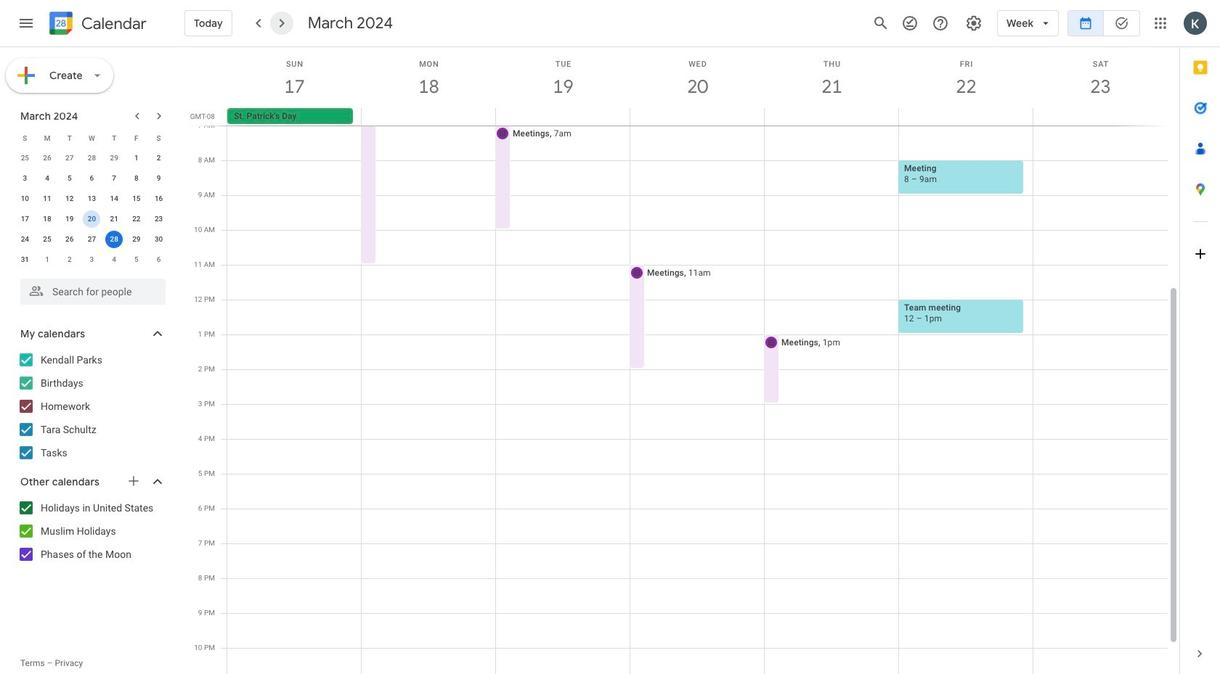 Task type: locate. For each thing, give the bounding box(es) containing it.
15 element
[[128, 190, 145, 208]]

13 element
[[83, 190, 101, 208]]

12 element
[[61, 190, 78, 208]]

row
[[221, 108, 1180, 126], [14, 128, 170, 148], [14, 148, 170, 169], [14, 169, 170, 189], [14, 189, 170, 209], [14, 209, 170, 230], [14, 230, 170, 250], [14, 250, 170, 270]]

calendar element
[[46, 9, 147, 41]]

4 element
[[39, 170, 56, 187]]

8 element
[[128, 170, 145, 187]]

heading
[[78, 15, 147, 32]]

february 25 element
[[16, 150, 34, 167]]

cell
[[362, 108, 496, 126], [496, 108, 630, 126], [630, 108, 765, 126], [765, 108, 899, 126], [899, 108, 1033, 126], [1033, 108, 1168, 126], [81, 209, 103, 230], [103, 230, 125, 250]]

20 element
[[83, 211, 101, 228]]

16 element
[[150, 190, 168, 208]]

march 2024 grid
[[14, 128, 170, 270]]

6 element
[[83, 170, 101, 187]]

None search field
[[0, 273, 180, 305]]

3 element
[[16, 170, 34, 187]]

tab list
[[1181, 47, 1221, 634]]

april 1 element
[[39, 251, 56, 269]]

grid
[[186, 47, 1180, 675]]

april 3 element
[[83, 251, 101, 269]]

14 element
[[105, 190, 123, 208]]

add other calendars image
[[126, 474, 141, 489]]

21 element
[[105, 211, 123, 228]]

2 element
[[150, 150, 168, 167]]

27 element
[[83, 231, 101, 248]]

25 element
[[39, 231, 56, 248]]

9 element
[[150, 170, 168, 187]]

22 element
[[128, 211, 145, 228]]

31 element
[[16, 251, 34, 269]]

row group
[[14, 148, 170, 270]]

other calendars list
[[3, 497, 180, 567]]

april 6 element
[[150, 251, 168, 269]]

main drawer image
[[17, 15, 35, 32]]

april 5 element
[[128, 251, 145, 269]]



Task type: vqa. For each thing, say whether or not it's contained in the screenshot.
PM corresponding to 4 PM
no



Task type: describe. For each thing, give the bounding box(es) containing it.
february 28 element
[[83, 150, 101, 167]]

april 4 element
[[105, 251, 123, 269]]

my calendars list
[[3, 349, 180, 465]]

18 element
[[39, 211, 56, 228]]

29 element
[[128, 231, 145, 248]]

settings menu image
[[966, 15, 983, 32]]

february 26 element
[[39, 150, 56, 167]]

1 element
[[128, 150, 145, 167]]

10 element
[[16, 190, 34, 208]]

heading inside the "calendar" element
[[78, 15, 147, 32]]

19 element
[[61, 211, 78, 228]]

Search for people text field
[[29, 279, 157, 305]]

february 27 element
[[61, 150, 78, 167]]

february 29 element
[[105, 150, 123, 167]]

26 element
[[61, 231, 78, 248]]

april 2 element
[[61, 251, 78, 269]]

23 element
[[150, 211, 168, 228]]

24 element
[[16, 231, 34, 248]]

30 element
[[150, 231, 168, 248]]

5 element
[[61, 170, 78, 187]]

11 element
[[39, 190, 56, 208]]

7 element
[[105, 170, 123, 187]]

17 element
[[16, 211, 34, 228]]

28, today element
[[105, 231, 123, 248]]



